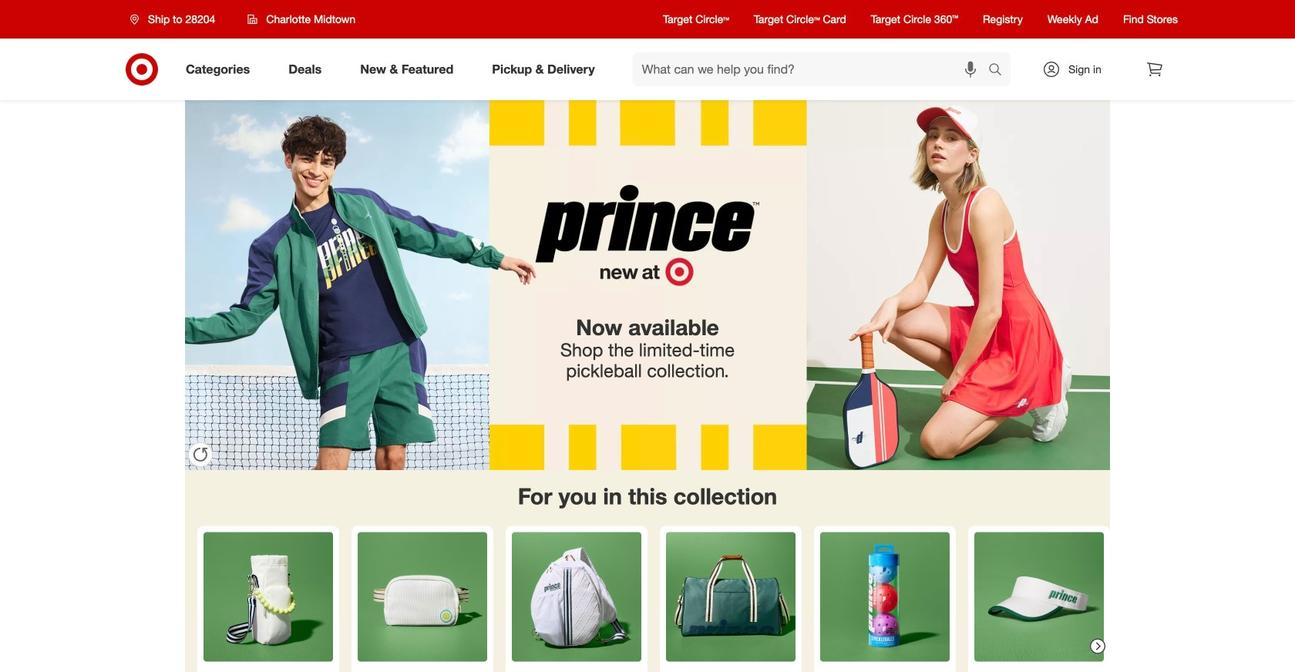 Task type: describe. For each thing, give the bounding box(es) containing it.
prince new at target image
[[185, 100, 1111, 470]]

prince pickleball water bottle sling - cream image
[[204, 532, 333, 662]]

prince pickleball belt bag -cream image
[[358, 532, 487, 662]]

prince pickleball sling bag - white image
[[512, 532, 642, 662]]



Task type: locate. For each thing, give the bounding box(es) containing it.
prince pickleball ball red/blue/purple - 3pk image
[[821, 532, 950, 662]]

carousel region
[[185, 470, 1111, 673]]

What can we help you find? suggestions appear below search field
[[633, 52, 993, 86]]

prince pickleball visor hat - cream image
[[975, 532, 1104, 662]]

prince pickleball duffel sports equipment bag - green image
[[666, 532, 796, 662]]



Task type: vqa. For each thing, say whether or not it's contained in the screenshot.
Prince Pickleball Sling Bag - White image
yes



